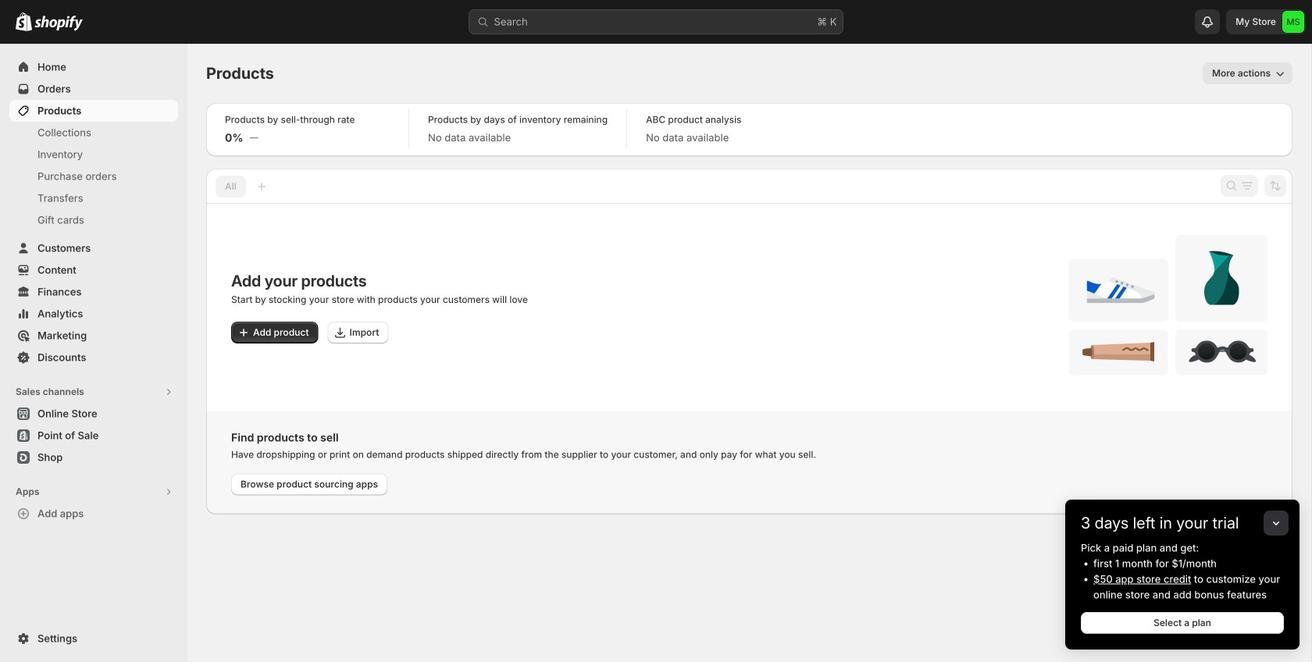Task type: vqa. For each thing, say whether or not it's contained in the screenshot.
TAB LIST
no



Task type: describe. For each thing, give the bounding box(es) containing it.
my store image
[[1283, 11, 1304, 33]]



Task type: locate. For each thing, give the bounding box(es) containing it.
shopify image
[[16, 12, 32, 31]]

shopify image
[[34, 15, 83, 31]]

start by stocking your store with products your customers will love image
[[1069, 235, 1268, 376]]



